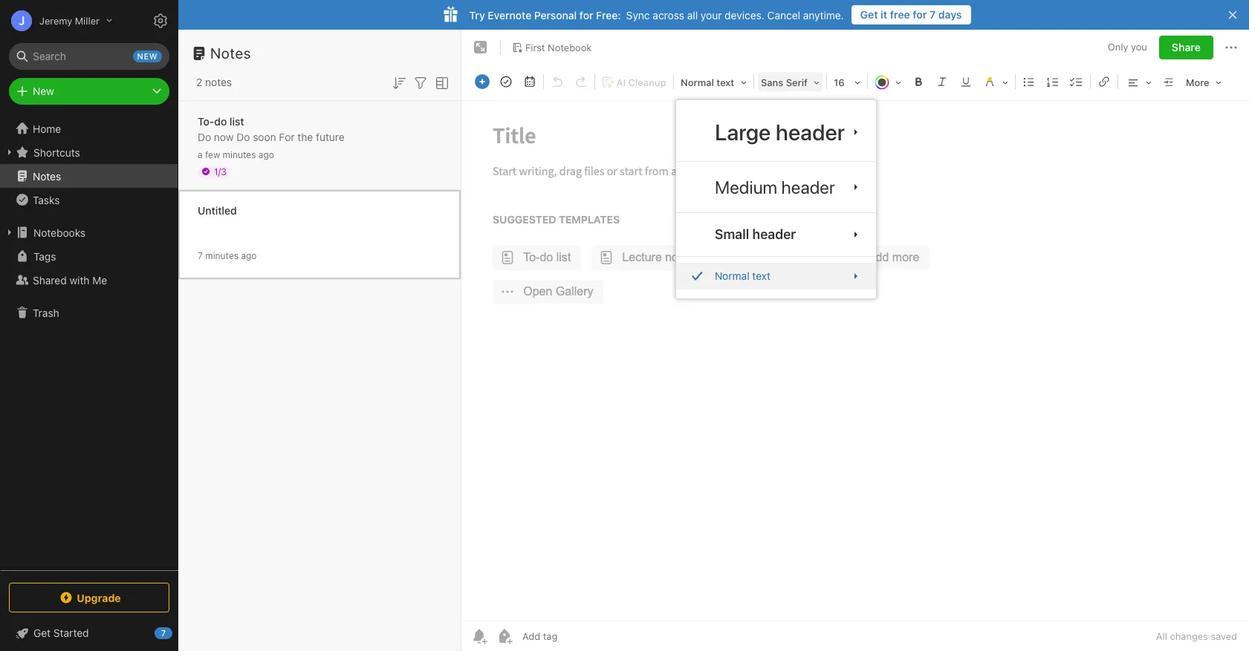 Task type: describe. For each thing, give the bounding box(es) containing it.
trash link
[[0, 301, 178, 325]]

serif
[[786, 77, 808, 88]]

More actions field
[[1223, 36, 1240, 59]]

your
[[701, 9, 722, 21]]

try evernote personal for free: sync across all your devices. cancel anytime.
[[469, 9, 844, 21]]

small
[[715, 227, 749, 242]]

normal text link
[[676, 263, 876, 290]]

untitled
[[198, 204, 237, 217]]

Highlight field
[[978, 71, 1014, 93]]

Insert field
[[471, 71, 493, 92]]

text inside menu item
[[752, 270, 771, 283]]

tags
[[33, 250, 56, 263]]

notebooks
[[33, 226, 86, 239]]

normal text menu item
[[676, 263, 876, 290]]

dropdown list menu
[[676, 109, 876, 290]]

across
[[653, 9, 684, 21]]

7 inside get it free for 7 days button
[[930, 8, 936, 21]]

click to collapse image
[[173, 624, 184, 642]]

only
[[1108, 41, 1129, 53]]

me
[[92, 274, 107, 287]]

jeremy miller
[[39, 14, 100, 26]]

0 horizontal spatial notes
[[33, 170, 61, 182]]

free
[[890, 8, 910, 21]]

first notebook button
[[507, 37, 597, 58]]

[object Object] field
[[676, 109, 876, 155]]

[object Object] field
[[676, 263, 876, 290]]

Note Editor text field
[[462, 101, 1249, 621]]

started
[[53, 627, 89, 640]]

add filters image
[[412, 74, 430, 92]]

[object Object] field
[[676, 219, 876, 251]]

1 vertical spatial minutes
[[205, 250, 239, 261]]

saved
[[1211, 631, 1237, 643]]

cancel
[[767, 9, 800, 21]]

More field
[[1181, 71, 1227, 93]]

medium header link
[[676, 168, 876, 207]]

underline image
[[956, 71, 977, 92]]

new
[[33, 85, 54, 97]]

sans
[[761, 77, 784, 88]]

first notebook
[[525, 41, 592, 53]]

tasks
[[33, 194, 60, 206]]

to-
[[198, 115, 214, 127]]

list
[[230, 115, 244, 127]]

insert link image
[[1094, 71, 1115, 92]]

all
[[687, 9, 698, 21]]

7 for 7
[[161, 629, 166, 638]]

add a reminder image
[[470, 628, 488, 646]]

miller
[[75, 14, 100, 26]]

indent image
[[1159, 71, 1179, 92]]

2
[[196, 76, 202, 88]]

small header
[[715, 227, 796, 242]]

large header link
[[676, 109, 876, 155]]

notes link
[[0, 164, 178, 188]]

new search field
[[19, 43, 162, 70]]

new button
[[9, 78, 169, 105]]

tasks button
[[0, 188, 178, 212]]

notebook
[[548, 41, 592, 53]]

for for free:
[[580, 9, 593, 21]]

trash
[[33, 307, 59, 319]]

now
[[214, 130, 234, 143]]

share button
[[1159, 36, 1214, 59]]

task image
[[496, 71, 517, 92]]

2 do from the left
[[237, 130, 250, 143]]

notes
[[205, 76, 232, 88]]

upgrade button
[[9, 583, 169, 613]]

with
[[69, 274, 90, 287]]

1 do from the left
[[198, 130, 211, 143]]

shared with me link
[[0, 268, 178, 292]]

note window element
[[462, 30, 1249, 652]]

share
[[1172, 41, 1201, 54]]

a few minutes ago
[[198, 149, 274, 160]]

do
[[214, 115, 227, 127]]

few
[[205, 149, 220, 160]]

try
[[469, 9, 485, 21]]

get it free for 7 days button
[[851, 5, 971, 25]]

Sort options field
[[390, 73, 408, 92]]

Heading level field
[[676, 71, 752, 93]]

future
[[316, 130, 345, 143]]

checklist image
[[1066, 71, 1087, 92]]

devices.
[[725, 9, 765, 21]]

you
[[1131, 41, 1147, 53]]

large header
[[715, 119, 845, 145]]

get for get it free for 7 days
[[860, 8, 878, 21]]

the
[[298, 130, 313, 143]]



Task type: vqa. For each thing, say whether or not it's contained in the screenshot.
Expand Notebooks Icon
yes



Task type: locate. For each thing, give the bounding box(es) containing it.
2 for from the left
[[580, 9, 593, 21]]

0 vertical spatial text
[[717, 77, 735, 88]]

tags button
[[0, 245, 178, 268]]

sans serif
[[761, 77, 808, 88]]

notebooks link
[[0, 221, 178, 245]]

notes inside note list element
[[210, 45, 251, 62]]

for for 7
[[913, 8, 927, 21]]

notes up notes at the left of the page
[[210, 45, 251, 62]]

1 vertical spatial notes
[[33, 170, 61, 182]]

7 left click to collapse icon at left
[[161, 629, 166, 638]]

0 vertical spatial 7
[[930, 8, 936, 21]]

note list element
[[178, 30, 462, 652]]

0 horizontal spatial text
[[717, 77, 735, 88]]

Search text field
[[19, 43, 159, 70]]

get inside button
[[860, 8, 878, 21]]

7 inside help and learning task checklist field
[[161, 629, 166, 638]]

days
[[938, 8, 962, 21]]

normal inside note window element
[[681, 77, 714, 88]]

header up normal text menu item
[[753, 227, 796, 242]]

tree containing home
[[0, 117, 178, 570]]

text
[[717, 77, 735, 88], [752, 270, 771, 283]]

View options field
[[430, 73, 451, 92]]

for
[[279, 130, 295, 143]]

text inside note window element
[[717, 77, 735, 88]]

minutes down untitled on the top left of the page
[[205, 250, 239, 261]]

for right free
[[913, 8, 927, 21]]

1 vertical spatial header
[[782, 177, 835, 198]]

soon
[[253, 130, 276, 143]]

anytime.
[[803, 9, 844, 21]]

1 vertical spatial get
[[33, 627, 51, 640]]

do down list on the top of the page
[[237, 130, 250, 143]]

italic image
[[932, 71, 953, 92]]

1 horizontal spatial 7
[[198, 250, 203, 261]]

notes up tasks
[[33, 170, 61, 182]]

upgrade
[[77, 592, 121, 605]]

1 horizontal spatial ago
[[258, 149, 274, 160]]

Font color field
[[870, 71, 907, 93]]

first
[[525, 41, 545, 53]]

normal down small
[[715, 270, 750, 283]]

get for get started
[[33, 627, 51, 640]]

calendar event image
[[519, 71, 540, 92]]

normal inside menu item
[[715, 270, 750, 283]]

normal text
[[681, 77, 735, 88], [715, 270, 771, 283]]

tree
[[0, 117, 178, 570]]

expand note image
[[472, 39, 490, 56]]

1 vertical spatial ago
[[241, 250, 257, 261]]

[object Object] field
[[676, 168, 876, 207]]

small header link
[[676, 219, 876, 251]]

to-do list
[[198, 115, 244, 127]]

for
[[913, 8, 927, 21], [580, 9, 593, 21]]

header up small header field
[[782, 177, 835, 198]]

7 inside note list element
[[198, 250, 203, 261]]

text left sans
[[717, 77, 735, 88]]

0 vertical spatial minutes
[[223, 149, 256, 160]]

Account field
[[0, 6, 112, 36]]

changes
[[1170, 631, 1208, 643]]

get left started
[[33, 627, 51, 640]]

it
[[881, 8, 888, 21]]

7 minutes ago
[[198, 250, 257, 261]]

do down to-
[[198, 130, 211, 143]]

0 horizontal spatial for
[[580, 9, 593, 21]]

1 vertical spatial normal
[[715, 270, 750, 283]]

jeremy
[[39, 14, 72, 26]]

7 down untitled on the top left of the page
[[198, 250, 203, 261]]

0 vertical spatial notes
[[210, 45, 251, 62]]

free:
[[596, 9, 621, 21]]

a
[[198, 149, 203, 160]]

all changes saved
[[1156, 631, 1237, 643]]

sync
[[626, 9, 650, 21]]

normal down all
[[681, 77, 714, 88]]

Add tag field
[[521, 630, 632, 644]]

Alignment field
[[1120, 71, 1157, 93]]

1 horizontal spatial normal
[[715, 270, 750, 283]]

get it free for 7 days
[[860, 8, 962, 21]]

normal text inside menu item
[[715, 270, 771, 283]]

add tag image
[[496, 628, 514, 646]]

Help and Learning task checklist field
[[0, 622, 178, 646]]

medium header
[[715, 177, 835, 198]]

0 horizontal spatial 7
[[161, 629, 166, 638]]

bulleted list image
[[1019, 71, 1040, 92]]

more actions image
[[1223, 39, 1240, 56]]

ago
[[258, 149, 274, 160], [241, 250, 257, 261]]

16
[[834, 77, 845, 88]]

shortcuts button
[[0, 140, 178, 164]]

1 vertical spatial normal text
[[715, 270, 771, 283]]

normal
[[681, 77, 714, 88], [715, 270, 750, 283]]

text down small header
[[752, 270, 771, 283]]

home link
[[0, 117, 178, 140]]

0 horizontal spatial do
[[198, 130, 211, 143]]

7
[[930, 8, 936, 21], [198, 250, 203, 261], [161, 629, 166, 638]]

1 horizontal spatial do
[[237, 130, 250, 143]]

more
[[1186, 77, 1210, 88]]

shared with me
[[33, 274, 107, 287]]

Font family field
[[756, 71, 825, 93]]

evernote
[[488, 9, 532, 21]]

large
[[715, 119, 771, 145]]

minutes
[[223, 149, 256, 160], [205, 250, 239, 261]]

header for medium header
[[782, 177, 835, 198]]

new
[[137, 51, 158, 61]]

expand notebooks image
[[4, 227, 16, 239]]

personal
[[534, 9, 577, 21]]

header down serif
[[776, 119, 845, 145]]

2 vertical spatial 7
[[161, 629, 166, 638]]

Add filters field
[[412, 73, 430, 92]]

1 horizontal spatial notes
[[210, 45, 251, 62]]

normal text down small
[[715, 270, 771, 283]]

1 horizontal spatial text
[[752, 270, 771, 283]]

normal text inside note window element
[[681, 77, 735, 88]]

medium
[[715, 177, 778, 198]]

1 for from the left
[[913, 8, 927, 21]]

2 horizontal spatial 7
[[930, 8, 936, 21]]

do now do soon for the future
[[198, 130, 345, 143]]

header
[[776, 119, 845, 145], [782, 177, 835, 198], [753, 227, 796, 242]]

1 vertical spatial 7
[[198, 250, 203, 261]]

1/3
[[214, 166, 226, 177]]

get started
[[33, 627, 89, 640]]

get left 'it'
[[860, 8, 878, 21]]

do
[[198, 130, 211, 143], [237, 130, 250, 143]]

2 vertical spatial header
[[753, 227, 796, 242]]

7 left days
[[930, 8, 936, 21]]

0 horizontal spatial normal
[[681, 77, 714, 88]]

0 vertical spatial normal text
[[681, 77, 735, 88]]

0 vertical spatial normal
[[681, 77, 714, 88]]

0 vertical spatial get
[[860, 8, 878, 21]]

bold image
[[908, 71, 929, 92]]

header for small header
[[753, 227, 796, 242]]

1 horizontal spatial for
[[913, 8, 927, 21]]

shared
[[33, 274, 67, 287]]

get inside help and learning task checklist field
[[33, 627, 51, 640]]

0 vertical spatial header
[[776, 119, 845, 145]]

notes
[[210, 45, 251, 62], [33, 170, 61, 182]]

header for large header
[[776, 119, 845, 145]]

7 for 7 minutes ago
[[198, 250, 203, 261]]

settings image
[[152, 12, 169, 30]]

Font size field
[[829, 71, 866, 93]]

0 horizontal spatial ago
[[241, 250, 257, 261]]

only you
[[1108, 41, 1147, 53]]

shortcuts
[[33, 146, 80, 159]]

2 notes
[[196, 76, 232, 88]]

1 horizontal spatial get
[[860, 8, 878, 21]]

all
[[1156, 631, 1168, 643]]

numbered list image
[[1043, 71, 1064, 92]]

normal text up large at the top right
[[681, 77, 735, 88]]

for inside get it free for 7 days button
[[913, 8, 927, 21]]

1 vertical spatial text
[[752, 270, 771, 283]]

minutes down now
[[223, 149, 256, 160]]

for left free:
[[580, 9, 593, 21]]

0 horizontal spatial get
[[33, 627, 51, 640]]

get
[[860, 8, 878, 21], [33, 627, 51, 640]]

header inside [object object] field
[[776, 119, 845, 145]]

home
[[33, 122, 61, 135]]

0 vertical spatial ago
[[258, 149, 274, 160]]



